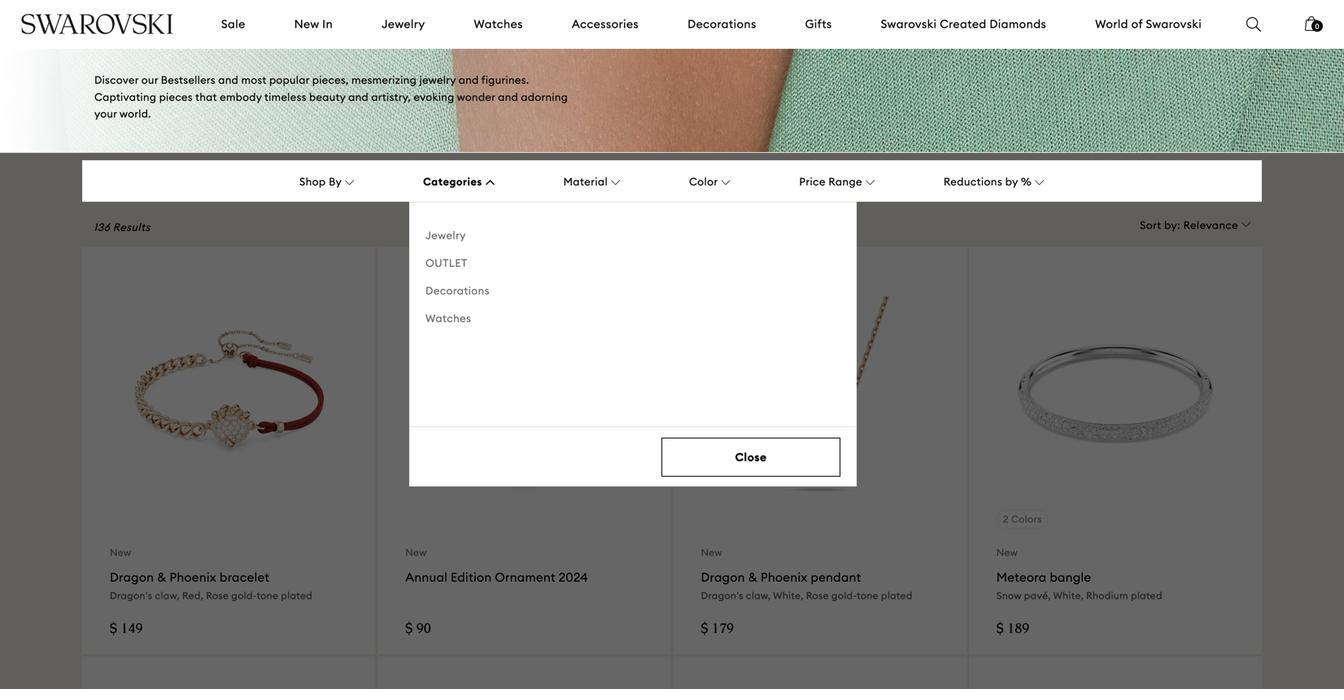Task type: locate. For each thing, give the bounding box(es) containing it.
red,
[[182, 590, 203, 602]]

phoenix
[[170, 570, 216, 585], [761, 570, 808, 585]]

and up embody
[[218, 73, 239, 87]]

0 vertical spatial watches
[[474, 17, 523, 31]]

white, inside the meteora bangle snow pavé, white, rhodium plated
[[1053, 590, 1084, 602]]

1 horizontal spatial decorations
[[688, 17, 757, 31]]

dragon for dragon & phoenix bracelet
[[110, 570, 154, 585]]

wonder
[[457, 90, 495, 104]]

most inside the "bestsellers and most popular"
[[362, 0, 445, 5]]

3 plated from the left
[[1131, 590, 1163, 602]]

1 white, from the left
[[773, 590, 804, 602]]

2 swarovski from the left
[[1146, 17, 1202, 31]]

jewelry
[[419, 73, 456, 87]]

0 vertical spatial bestsellers
[[94, 0, 279, 5]]

rose for pendant
[[806, 590, 829, 602]]

2 gold- from the left
[[832, 590, 857, 602]]

2 & from the left
[[748, 570, 758, 585]]

world.
[[120, 107, 151, 121]]

0 horizontal spatial plated
[[281, 590, 312, 602]]

dragon inside dragon & phoenix pendant dragon's claw, white, rose gold-tone plated
[[701, 570, 745, 585]]

136
[[94, 221, 110, 234]]

1 horizontal spatial popular
[[269, 73, 310, 87]]

1 dragon's from the left
[[110, 590, 152, 602]]

timeless
[[264, 90, 307, 104]]

2 white, from the left
[[1053, 590, 1084, 602]]

$ 179
[[701, 623, 734, 637]]

1 & from the left
[[157, 570, 166, 585]]

new left in
[[294, 17, 319, 31]]

1 vertical spatial jewelry
[[426, 229, 466, 242]]

0 horizontal spatial rose
[[206, 590, 229, 602]]

2 phoenix from the left
[[761, 570, 808, 585]]

0 horizontal spatial phoenix
[[170, 570, 216, 585]]

watches down "outlet"
[[426, 312, 471, 325]]

bestsellers up sale
[[94, 0, 279, 5]]

dragon up "$ 179"
[[701, 570, 745, 585]]

1 horizontal spatial most
[[362, 0, 445, 5]]

dragon up $ 149
[[110, 570, 154, 585]]

watches up figurines.
[[474, 17, 523, 31]]

0 horizontal spatial most
[[241, 73, 267, 87]]

gold- inside dragon & phoenix bracelet dragon's claw, red, rose gold-tone plated
[[231, 590, 257, 602]]

claw,
[[155, 590, 180, 602], [746, 590, 771, 602]]

1 claw, from the left
[[155, 590, 180, 602]]

phoenix inside dragon & phoenix pendant dragon's claw, white, rose gold-tone plated
[[761, 570, 808, 585]]

new in
[[294, 17, 333, 31]]

white,
[[773, 590, 804, 602], [1053, 590, 1084, 602]]

popular up 'timeless'
[[269, 73, 310, 87]]

phoenix left pendant
[[761, 570, 808, 585]]

2 plated from the left
[[881, 590, 913, 602]]

new up meteora
[[997, 547, 1018, 559]]

new
[[294, 17, 319, 31], [110, 547, 131, 559], [405, 547, 427, 559], [701, 547, 722, 559], [997, 547, 1018, 559]]

popular up our
[[94, 12, 226, 51]]

most up embody
[[241, 73, 267, 87]]

claw, inside dragon & phoenix pendant dragon's claw, white, rose gold-tone plated
[[746, 590, 771, 602]]

1 tone from the left
[[257, 590, 278, 602]]

watches link
[[474, 16, 523, 32]]

sale
[[221, 17, 245, 31]]

reductions
[[944, 175, 1003, 189]]

popular inside discover our bestsellers and most popular pieces, mesmerizing jewelry and figurines. captivating pieces that embody timeless beauty and artistry, evoking wonder and adorning your world.
[[269, 73, 310, 87]]

0
[[1316, 22, 1320, 31]]

dragon's up $ 149
[[110, 590, 152, 602]]

2 dragon's from the left
[[701, 590, 744, 602]]

new up "$ 179"
[[701, 547, 722, 559]]

plated
[[281, 590, 312, 602], [881, 590, 913, 602], [1131, 590, 1163, 602]]

jewelry up mesmerizing
[[382, 17, 425, 31]]

bestsellers up pieces
[[161, 73, 216, 87]]

bestsellers inside discover our bestsellers and most popular pieces, mesmerizing jewelry and figurines. captivating pieces that embody timeless beauty and artistry, evoking wonder and adorning your world.
[[161, 73, 216, 87]]

in
[[322, 17, 333, 31]]

plated inside dragon & phoenix pendant dragon's claw, white, rose gold-tone plated
[[881, 590, 913, 602]]

0 horizontal spatial watches
[[426, 312, 471, 325]]

rhodium
[[1086, 590, 1129, 602]]

0 horizontal spatial decorations
[[426, 284, 490, 297]]

tone down pendant
[[857, 590, 879, 602]]

1 horizontal spatial white,
[[1053, 590, 1084, 602]]

pendant
[[811, 570, 861, 585]]

price range
[[799, 175, 863, 189]]

1 horizontal spatial tone
[[857, 590, 879, 602]]

2 rose from the left
[[806, 590, 829, 602]]

dragon's up "$ 179"
[[701, 590, 744, 602]]

adorning
[[521, 90, 568, 104]]

swarovski inside 'link'
[[1146, 17, 1202, 31]]

0 horizontal spatial dragon
[[110, 570, 154, 585]]

tone for dragon & phoenix bracelet
[[257, 590, 278, 602]]

rose
[[206, 590, 229, 602], [806, 590, 829, 602]]

dragon's inside dragon & phoenix pendant dragon's claw, white, rose gold-tone plated
[[701, 590, 744, 602]]

new for dragon & phoenix pendant
[[701, 547, 722, 559]]

1 horizontal spatial gold-
[[832, 590, 857, 602]]

1 phoenix from the left
[[170, 570, 216, 585]]

swarovski left created
[[881, 17, 937, 31]]

and
[[289, 0, 353, 5], [218, 73, 239, 87], [459, 73, 479, 87], [348, 90, 369, 104], [498, 90, 518, 104]]

dragon's
[[110, 590, 152, 602], [701, 590, 744, 602]]

edition
[[451, 570, 492, 585]]

1 horizontal spatial phoenix
[[761, 570, 808, 585]]

bracelet
[[220, 570, 270, 585]]

1 horizontal spatial rose
[[806, 590, 829, 602]]

0 horizontal spatial tone
[[257, 590, 278, 602]]

tone down the bracelet
[[257, 590, 278, 602]]

0 horizontal spatial &
[[157, 570, 166, 585]]

1 vertical spatial popular
[[269, 73, 310, 87]]

new up annual
[[405, 547, 427, 559]]

claw, for bracelet
[[155, 590, 180, 602]]

claw, inside dragon & phoenix bracelet dragon's claw, red, rose gold-tone plated
[[155, 590, 180, 602]]

pieces
[[159, 90, 193, 104]]

and up in
[[289, 0, 353, 5]]

1 dragon from the left
[[110, 570, 154, 585]]

1 horizontal spatial dragon
[[701, 570, 745, 585]]

jewelry
[[382, 17, 425, 31], [426, 229, 466, 242]]

plated for dragon & phoenix bracelet
[[281, 590, 312, 602]]

meteora
[[997, 570, 1047, 585]]

0 vertical spatial most
[[362, 0, 445, 5]]

most up the jewelry link
[[362, 0, 445, 5]]

0 horizontal spatial swarovski
[[881, 17, 937, 31]]

rose inside dragon & phoenix bracelet dragon's claw, red, rose gold-tone plated
[[206, 590, 229, 602]]

evoking
[[414, 90, 455, 104]]

dragon
[[110, 570, 154, 585], [701, 570, 745, 585]]

1 horizontal spatial &
[[748, 570, 758, 585]]

1 horizontal spatial dragon's
[[701, 590, 744, 602]]

0 vertical spatial popular
[[94, 12, 226, 51]]

dragon inside dragon & phoenix bracelet dragon's claw, red, rose gold-tone plated
[[110, 570, 154, 585]]

&
[[157, 570, 166, 585], [748, 570, 758, 585]]

1 horizontal spatial swarovski
[[1146, 17, 1202, 31]]

1 horizontal spatial claw,
[[746, 590, 771, 602]]

tone
[[257, 590, 278, 602], [857, 590, 879, 602]]

1 vertical spatial most
[[241, 73, 267, 87]]

gold- inside dragon & phoenix pendant dragon's claw, white, rose gold-tone plated
[[832, 590, 857, 602]]

2 horizontal spatial plated
[[1131, 590, 1163, 602]]

1 plated from the left
[[281, 590, 312, 602]]

0 horizontal spatial gold-
[[231, 590, 257, 602]]

rose down pendant
[[806, 590, 829, 602]]

2 dragon from the left
[[701, 570, 745, 585]]

world of swarovski link
[[1095, 16, 1202, 32]]

gold- down the bracelet
[[231, 590, 257, 602]]

gold-
[[231, 590, 257, 602], [832, 590, 857, 602]]

world of swarovski
[[1095, 17, 1202, 31]]

0 horizontal spatial popular
[[94, 12, 226, 51]]

rose inside dragon & phoenix pendant dragon's claw, white, rose gold-tone plated
[[806, 590, 829, 602]]

jewelry link
[[382, 16, 425, 32]]

0 link
[[1305, 15, 1323, 42]]

rose right "red," at the bottom left of the page
[[206, 590, 229, 602]]

1 vertical spatial bestsellers
[[161, 73, 216, 87]]

dragon & phoenix bracelet dragon's claw, red, rose gold-tone plated
[[110, 570, 312, 602]]

our
[[141, 73, 158, 87]]

0 horizontal spatial dragon's
[[110, 590, 152, 602]]

most inside discover our bestsellers and most popular pieces, mesmerizing jewelry and figurines. captivating pieces that embody timeless beauty and artistry, evoking wonder and adorning your world.
[[241, 73, 267, 87]]

1 rose from the left
[[206, 590, 229, 602]]

new up $ 149
[[110, 547, 131, 559]]

phoenix for bracelet
[[170, 570, 216, 585]]

popular
[[94, 12, 226, 51], [269, 73, 310, 87]]

1 horizontal spatial plated
[[881, 590, 913, 602]]

phoenix up "red," at the bottom left of the page
[[170, 570, 216, 585]]

rose for bracelet
[[206, 590, 229, 602]]

136 results
[[94, 221, 150, 234]]

shop
[[299, 175, 326, 189]]

watches
[[474, 17, 523, 31], [426, 312, 471, 325]]

swarovski right of at the right top
[[1146, 17, 1202, 31]]

phoenix inside dragon & phoenix bracelet dragon's claw, red, rose gold-tone plated
[[170, 570, 216, 585]]

plated inside dragon & phoenix bracelet dragon's claw, red, rose gold-tone plated
[[281, 590, 312, 602]]

dragon for dragon & phoenix pendant
[[701, 570, 745, 585]]

jewelry up "outlet"
[[426, 229, 466, 242]]

& for dragon & phoenix pendant
[[748, 570, 758, 585]]

and up wonder
[[459, 73, 479, 87]]

search image image
[[1247, 17, 1261, 32]]

gifts
[[805, 17, 832, 31]]

discover our bestsellers and most popular pieces, mesmerizing jewelry and figurines. captivating pieces that embody timeless beauty and artistry, evoking wonder and adorning your world.
[[94, 73, 568, 121]]

tone inside dragon & phoenix pendant dragon's claw, white, rose gold-tone plated
[[857, 590, 879, 602]]

claw, for pendant
[[746, 590, 771, 602]]

0 horizontal spatial white,
[[773, 590, 804, 602]]

tone inside dragon & phoenix bracelet dragon's claw, red, rose gold-tone plated
[[257, 590, 278, 602]]

price
[[799, 175, 826, 189]]

dragon's inside dragon & phoenix bracelet dragon's claw, red, rose gold-tone plated
[[110, 590, 152, 602]]

2 claw, from the left
[[746, 590, 771, 602]]

most
[[362, 0, 445, 5], [241, 73, 267, 87]]

color
[[689, 175, 718, 189]]

& inside dragon & phoenix bracelet dragon's claw, red, rose gold-tone plated
[[157, 570, 166, 585]]

your
[[94, 107, 117, 121]]

bestsellers inside the "bestsellers and most popular"
[[94, 0, 279, 5]]

2 tone from the left
[[857, 590, 879, 602]]

sort
[[1140, 219, 1162, 232]]

0 horizontal spatial claw,
[[155, 590, 180, 602]]

swarovski
[[881, 17, 937, 31], [1146, 17, 1202, 31]]

$ 149
[[110, 623, 143, 637]]

0 horizontal spatial jewelry
[[382, 17, 425, 31]]

embody
[[220, 90, 262, 104]]

sale link
[[221, 16, 245, 32]]

& inside dragon & phoenix pendant dragon's claw, white, rose gold-tone plated
[[748, 570, 758, 585]]

gold- down pendant
[[832, 590, 857, 602]]

1 gold- from the left
[[231, 590, 257, 602]]



Task type: vqa. For each thing, say whether or not it's contained in the screenshot.
'Bracelet'
yes



Task type: describe. For each thing, give the bounding box(es) containing it.
and down mesmerizing
[[348, 90, 369, 104]]

dragon's for dragon & phoenix bracelet
[[110, 590, 152, 602]]

created
[[940, 17, 987, 31]]

white, inside dragon & phoenix pendant dragon's claw, white, rose gold-tone plated
[[773, 590, 804, 602]]

shop by
[[299, 175, 342, 189]]

diamonds
[[990, 17, 1047, 31]]

$ 189
[[997, 623, 1030, 637]]

reductions by %
[[944, 175, 1032, 189]]

mesmerizing
[[352, 73, 417, 87]]

2 colors
[[1003, 513, 1042, 525]]

meteora bangle snow pavé, white, rhodium plated
[[997, 570, 1163, 602]]

cart-mobile image image
[[1305, 16, 1318, 31]]

dragon & phoenix pendant dragon's claw, white, rose gold-tone plated
[[701, 570, 913, 602]]

pieces,
[[312, 73, 349, 87]]

swarovski created diamonds
[[881, 17, 1047, 31]]

swarovski image
[[20, 14, 174, 34]]

1 vertical spatial decorations
[[426, 284, 490, 297]]

snow
[[997, 590, 1022, 602]]

$ 90
[[405, 623, 431, 637]]

accessories link
[[572, 16, 639, 32]]

results
[[113, 221, 150, 234]]

new for meteora bangle
[[997, 547, 1018, 559]]

by
[[1006, 175, 1018, 189]]

gold- for bracelet
[[231, 590, 257, 602]]

popular inside the "bestsellers and most popular"
[[94, 12, 226, 51]]

outlet
[[426, 256, 468, 270]]

beauty
[[309, 90, 346, 104]]

that
[[195, 90, 217, 104]]

1 vertical spatial watches
[[426, 312, 471, 325]]

swarovski created diamonds link
[[881, 16, 1047, 32]]

figurines.
[[482, 73, 529, 87]]

2024
[[559, 570, 588, 585]]

and inside the "bestsellers and most popular"
[[289, 0, 353, 5]]

world
[[1095, 17, 1129, 31]]

plated for dragon & phoenix pendant
[[881, 590, 913, 602]]

dragon's for dragon & phoenix pendant
[[701, 590, 744, 602]]

close button
[[662, 438, 841, 477]]

of
[[1132, 17, 1143, 31]]

discover
[[94, 73, 139, 87]]

decorations link
[[688, 16, 757, 32]]

%
[[1021, 175, 1032, 189]]

categories
[[423, 175, 482, 189]]

and down figurines.
[[498, 90, 518, 104]]

gifts link
[[805, 16, 832, 32]]

material
[[564, 175, 608, 189]]

range
[[829, 175, 863, 189]]

0 vertical spatial jewelry
[[382, 17, 425, 31]]

ornament
[[495, 570, 556, 585]]

phoenix for pendant
[[761, 570, 808, 585]]

bangle
[[1050, 570, 1092, 585]]

captivating
[[94, 90, 156, 104]]

tone for dragon & phoenix pendant
[[857, 590, 879, 602]]

bestsellers and most popular
[[94, 0, 445, 51]]

sort by: relevance button
[[1140, 205, 1252, 233]]

close
[[735, 450, 767, 465]]

1 horizontal spatial watches
[[474, 17, 523, 31]]

by
[[329, 175, 342, 189]]

annual edition ornament 2024
[[405, 570, 588, 585]]

0 vertical spatial decorations
[[688, 17, 757, 31]]

artistry,
[[371, 90, 411, 104]]

pavé,
[[1024, 590, 1051, 602]]

sort by: relevance
[[1140, 219, 1239, 232]]

accessories
[[572, 17, 639, 31]]

annual
[[405, 570, 448, 585]]

1 horizontal spatial jewelry
[[426, 229, 466, 242]]

new in link
[[294, 16, 333, 32]]

new for dragon & phoenix bracelet
[[110, 547, 131, 559]]

& for dragon & phoenix bracelet
[[157, 570, 166, 585]]

by: relevance
[[1165, 219, 1239, 232]]

gold- for pendant
[[832, 590, 857, 602]]

plated inside the meteora bangle snow pavé, white, rhodium plated
[[1131, 590, 1163, 602]]

1 swarovski from the left
[[881, 17, 937, 31]]



